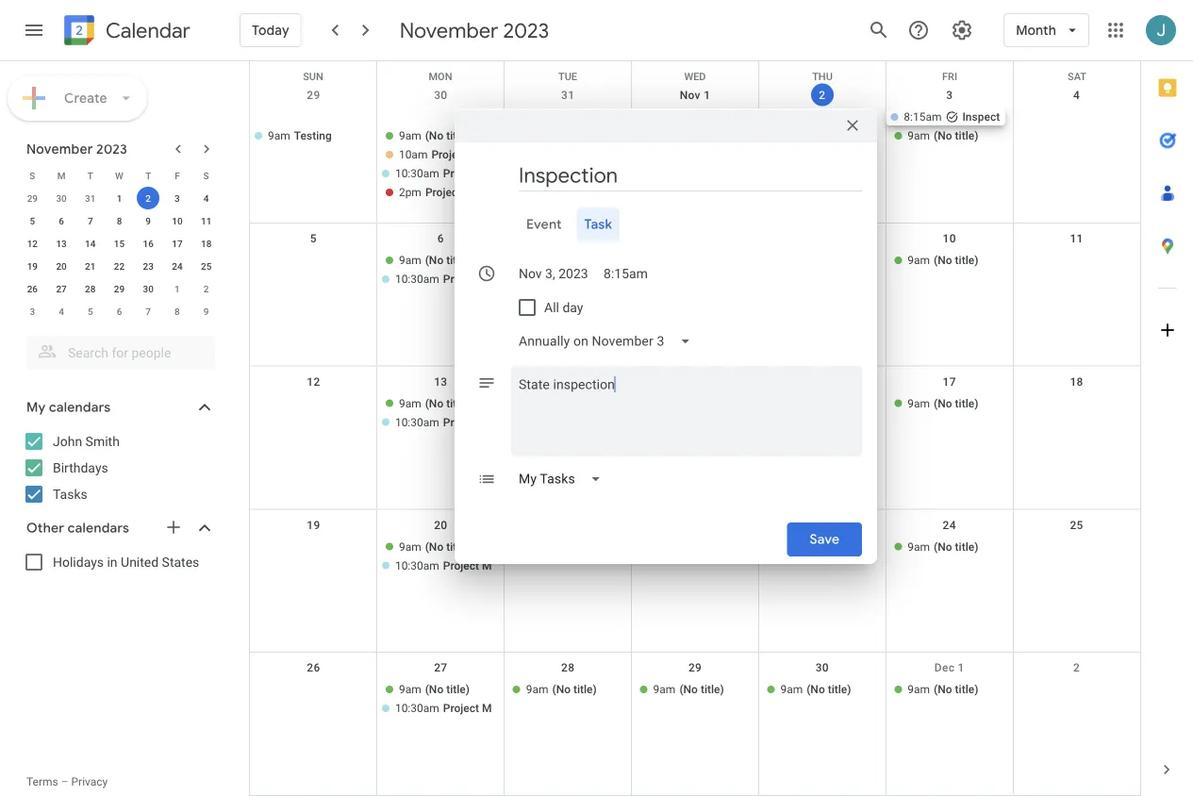 Task type: vqa. For each thing, say whether or not it's contained in the screenshot.


Task type: locate. For each thing, give the bounding box(es) containing it.
17
[[172, 238, 183, 249], [943, 375, 956, 388]]

14 inside grid
[[561, 375, 575, 388]]

1 horizontal spatial 10
[[943, 232, 956, 245]]

title)
[[446, 129, 470, 142], [573, 129, 597, 142], [701, 129, 724, 142], [828, 129, 851, 142], [955, 129, 978, 142], [446, 254, 470, 267], [955, 254, 978, 267], [446, 397, 470, 410], [955, 397, 978, 410], [446, 540, 470, 553], [828, 540, 851, 553], [955, 540, 978, 553], [446, 683, 470, 696], [573, 683, 597, 696], [701, 683, 724, 696], [828, 683, 851, 696], [955, 683, 978, 696]]

5 for november 2023
[[30, 215, 35, 226]]

meeting for 27
[[482, 702, 523, 715]]

8 down 'december 1' element
[[175, 306, 180, 317]]

grid containing 2
[[249, 61, 1140, 796]]

5 meeting from the top
[[482, 702, 523, 715]]

26 element
[[21, 277, 44, 300]]

0 vertical spatial 31
[[561, 89, 575, 102]]

1 horizontal spatial 27
[[434, 661, 447, 675]]

19
[[27, 260, 38, 272], [307, 518, 320, 531]]

0 horizontal spatial 12
[[27, 238, 38, 249]]

24 inside grid
[[943, 518, 956, 531]]

1 vertical spatial 2023
[[96, 141, 127, 158]]

19 element
[[21, 255, 44, 277]]

0 vertical spatial 18
[[201, 238, 212, 249]]

t up 2 cell
[[145, 170, 151, 181]]

4 for nov 1
[[1073, 89, 1080, 102]]

14
[[85, 238, 96, 249], [561, 375, 575, 388]]

21
[[85, 260, 96, 272]]

10am
[[399, 148, 428, 161]]

3 down fri
[[946, 89, 953, 102]]

holidays
[[53, 554, 104, 570]]

november 2023 grid
[[18, 164, 221, 323]]

1 vertical spatial 17
[[943, 375, 956, 388]]

1 vertical spatial 18
[[1070, 375, 1083, 388]]

20 inside grid
[[56, 260, 67, 272]]

project for 13
[[443, 416, 479, 429]]

10:30am inside "row"
[[395, 167, 439, 180]]

calendar
[[106, 17, 190, 44]]

(no
[[425, 129, 444, 142], [552, 129, 571, 142], [679, 129, 698, 142], [807, 129, 825, 142], [934, 129, 952, 142], [425, 254, 444, 267], [934, 254, 952, 267], [425, 397, 444, 410], [934, 397, 952, 410], [425, 540, 444, 553], [807, 540, 825, 553], [934, 540, 952, 553], [425, 683, 444, 696], [552, 683, 571, 696], [679, 683, 698, 696], [807, 683, 825, 696], [934, 683, 952, 696]]

2 s from the left
[[203, 170, 209, 181]]

december 4 element
[[50, 300, 73, 323]]

10 for sun
[[943, 232, 956, 245]]

november 2023 up mon
[[400, 17, 549, 43]]

0 horizontal spatial 2023
[[96, 141, 127, 158]]

9
[[146, 215, 151, 226], [204, 306, 209, 317]]

row
[[250, 61, 1140, 83], [250, 80, 1140, 223], [18, 164, 221, 187], [18, 187, 221, 209], [18, 209, 221, 232], [250, 223, 1140, 367], [18, 232, 221, 255], [18, 255, 221, 277], [18, 277, 221, 300], [18, 300, 221, 323], [250, 367, 1140, 510], [250, 510, 1140, 653], [250, 653, 1140, 796]]

0 vertical spatial 3
[[946, 89, 953, 102]]

november up mon
[[400, 17, 498, 43]]

tab list containing event
[[470, 208, 862, 241]]

4 meeting from the top
[[482, 559, 523, 572]]

meeting for 6
[[482, 272, 523, 286]]

1 horizontal spatial 25
[[1070, 518, 1083, 531]]

my calendars button
[[4, 392, 234, 423]]

event button
[[519, 208, 569, 241]]

terms link
[[26, 775, 58, 789]]

28 inside grid
[[561, 661, 575, 675]]

october 29 element
[[21, 187, 44, 209]]

0 vertical spatial 8
[[117, 215, 122, 226]]

t up the 'october 31' element
[[87, 170, 93, 181]]

7 inside "element"
[[146, 306, 151, 317]]

1 horizontal spatial 16
[[816, 375, 829, 388]]

2 vertical spatial 6
[[117, 306, 122, 317]]

15 inside grid
[[688, 375, 702, 388]]

november 2023
[[400, 17, 549, 43], [26, 141, 127, 158]]

3 for 1
[[175, 192, 180, 204]]

1 horizontal spatial 6
[[117, 306, 122, 317]]

month
[[1016, 22, 1056, 39]]

0 vertical spatial 23
[[143, 260, 154, 272]]

4 up "11" element
[[204, 192, 209, 204]]

united
[[121, 554, 159, 570]]

terms
[[26, 775, 58, 789]]

30 inside 30 element
[[143, 283, 154, 294]]

4 down the sat on the right of page
[[1073, 89, 1080, 102]]

10:30am
[[395, 167, 439, 180], [395, 272, 439, 286], [395, 416, 439, 429], [395, 559, 439, 572], [395, 702, 439, 715]]

1 horizontal spatial 8
[[175, 306, 180, 317]]

row group containing 29
[[18, 187, 221, 323]]

2 10:30am from the top
[[395, 272, 439, 286]]

17 element
[[166, 232, 189, 255]]

Start date text field
[[519, 262, 589, 285]]

5 10:30am from the top
[[395, 702, 439, 715]]

31 inside november 2023 grid
[[85, 192, 96, 204]]

4
[[1073, 89, 1080, 102], [204, 192, 209, 204], [59, 306, 64, 317]]

december 7 element
[[137, 300, 160, 323]]

s up october 29 element
[[30, 170, 35, 181]]

other
[[26, 520, 64, 537]]

10 for november 2023
[[172, 215, 183, 226]]

1 horizontal spatial 23
[[816, 518, 829, 531]]

29
[[307, 89, 320, 102], [27, 192, 38, 204], [114, 283, 125, 294], [688, 661, 702, 675]]

2 vertical spatial 5
[[88, 306, 93, 317]]

november
[[400, 17, 498, 43], [26, 141, 93, 158]]

1 horizontal spatial 3
[[175, 192, 180, 204]]

1 horizontal spatial 14
[[561, 375, 575, 388]]

0 vertical spatial calendars
[[49, 399, 111, 416]]

december 6 element
[[108, 300, 131, 323]]

1 horizontal spatial 4
[[204, 192, 209, 204]]

3
[[946, 89, 953, 102], [175, 192, 180, 204], [30, 306, 35, 317]]

row containing 29
[[18, 187, 221, 209]]

0 vertical spatial 16
[[143, 238, 154, 249]]

0 horizontal spatial 3
[[30, 306, 35, 317]]

3 10:30am from the top
[[395, 416, 439, 429]]

2 meeting from the top
[[482, 272, 523, 286]]

0 horizontal spatial 10
[[172, 215, 183, 226]]

10:30am project meeting
[[395, 167, 523, 180], [395, 272, 523, 286], [395, 416, 523, 429], [395, 559, 523, 572], [395, 702, 523, 715]]

project for 6
[[443, 272, 479, 286]]

1 t from the left
[[87, 170, 93, 181]]

14 element
[[79, 232, 102, 255]]

24 element
[[166, 255, 189, 277]]

None field
[[511, 324, 706, 358], [511, 462, 617, 496], [511, 324, 706, 358], [511, 462, 617, 496]]

31
[[561, 89, 575, 102], [85, 192, 96, 204]]

3 10:30am project meeting from the top
[[395, 416, 523, 429]]

2 10:30am project meeting from the top
[[395, 272, 523, 286]]

1 horizontal spatial 18
[[1070, 375, 1083, 388]]

10 inside grid
[[943, 232, 956, 245]]

calendars inside dropdown button
[[68, 520, 129, 537]]

0 horizontal spatial 13
[[56, 238, 67, 249]]

0 horizontal spatial 27
[[56, 283, 67, 294]]

10
[[172, 215, 183, 226], [943, 232, 956, 245]]

2pm
[[399, 186, 422, 199]]

0 vertical spatial november
[[400, 17, 498, 43]]

1 vertical spatial 15
[[688, 375, 702, 388]]

1 horizontal spatial 31
[[561, 89, 575, 102]]

0 vertical spatial 7
[[88, 215, 93, 226]]

3 up 10 element
[[175, 192, 180, 204]]

1 vertical spatial 11
[[1070, 232, 1083, 245]]

3 meeting from the top
[[482, 416, 523, 429]]

28 for 1
[[85, 283, 96, 294]]

0 vertical spatial 27
[[56, 283, 67, 294]]

0 horizontal spatial 17
[[172, 238, 183, 249]]

1 vertical spatial 5
[[310, 232, 317, 245]]

1 down w
[[117, 192, 122, 204]]

tab list
[[1141, 61, 1193, 743], [470, 208, 862, 241]]

7 down the 'october 31' element
[[88, 215, 93, 226]]

24 inside 24 element
[[172, 260, 183, 272]]

6 inside "row"
[[117, 306, 122, 317]]

2 horizontal spatial 5
[[310, 232, 317, 245]]

all day
[[544, 300, 583, 315]]

states
[[162, 554, 199, 570]]

2pm project
[[399, 186, 461, 199]]

1 vertical spatial 26
[[307, 661, 320, 675]]

calendars
[[49, 399, 111, 416], [68, 520, 129, 537]]

24
[[172, 260, 183, 272], [943, 518, 956, 531]]

0 horizontal spatial 28
[[85, 283, 96, 294]]

1 horizontal spatial 24
[[943, 518, 956, 531]]

0 horizontal spatial 20
[[56, 260, 67, 272]]

tue
[[558, 71, 577, 83]]

27
[[56, 283, 67, 294], [434, 661, 447, 675]]

in
[[107, 554, 118, 570]]

5
[[30, 215, 35, 226], [310, 232, 317, 245], [88, 306, 93, 317]]

1 vertical spatial 14
[[561, 375, 575, 388]]

privacy link
[[71, 775, 108, 789]]

27 for 1
[[56, 283, 67, 294]]

28 element
[[79, 277, 102, 300]]

0 vertical spatial 26
[[27, 283, 38, 294]]

28
[[85, 283, 96, 294], [561, 661, 575, 675]]

0 horizontal spatial t
[[87, 170, 93, 181]]

10:30am project meeting for 13
[[395, 416, 523, 429]]

s
[[30, 170, 35, 181], [203, 170, 209, 181]]

0 horizontal spatial 24
[[172, 260, 183, 272]]

2 horizontal spatial 4
[[1073, 89, 1080, 102]]

row containing s
[[18, 164, 221, 187]]

1 vertical spatial 9
[[204, 306, 209, 317]]

6 for sun
[[437, 232, 444, 245]]

1 vertical spatial 4
[[204, 192, 209, 204]]

0 vertical spatial 19
[[27, 260, 38, 272]]

0 vertical spatial november 2023
[[400, 17, 549, 43]]

thu
[[812, 71, 833, 83]]

calendars inside dropdown button
[[49, 399, 111, 416]]

0 horizontal spatial tab list
[[470, 208, 862, 241]]

0 horizontal spatial 5
[[30, 215, 35, 226]]

all
[[544, 300, 559, 315]]

2 cell
[[134, 187, 163, 209]]

1 vertical spatial 31
[[85, 192, 96, 204]]

testing
[[294, 129, 332, 142]]

project
[[431, 148, 467, 161], [443, 167, 479, 180], [425, 186, 461, 199], [443, 272, 479, 286], [443, 416, 479, 429], [443, 559, 479, 572], [443, 702, 479, 715]]

26 inside '26' element
[[27, 283, 38, 294]]

calendars up john smith
[[49, 399, 111, 416]]

0 horizontal spatial s
[[30, 170, 35, 181]]

14 down all day
[[561, 375, 575, 388]]

4 10:30am from the top
[[395, 559, 439, 572]]

8:15am
[[904, 110, 942, 124]]

1 vertical spatial november
[[26, 141, 93, 158]]

task
[[585, 216, 613, 233]]

7 down 30 element
[[146, 306, 151, 317]]

6 down the 29 element on the top left of page
[[117, 306, 122, 317]]

2 horizontal spatial 6
[[437, 232, 444, 245]]

4 down 27 element
[[59, 306, 64, 317]]

0 vertical spatial 20
[[56, 260, 67, 272]]

cell
[[377, 108, 523, 203], [886, 108, 1016, 203], [1013, 108, 1140, 203], [250, 252, 377, 289], [377, 252, 523, 289], [250, 395, 377, 433], [377, 395, 523, 433], [640, 400, 648, 407], [250, 538, 377, 576], [377, 538, 523, 576], [1013, 538, 1140, 576], [250, 681, 377, 719], [377, 681, 523, 719]]

15 inside november 2023 grid
[[114, 238, 125, 249]]

26
[[27, 283, 38, 294], [307, 661, 320, 675]]

dec 1
[[935, 661, 965, 675]]

0 vertical spatial 6
[[59, 215, 64, 226]]

27 inside grid
[[434, 661, 447, 675]]

9am (no title)
[[399, 129, 470, 142], [526, 129, 597, 142], [653, 129, 724, 142], [780, 129, 851, 142], [908, 129, 978, 142], [399, 254, 470, 267], [908, 254, 978, 267], [399, 397, 470, 410], [908, 397, 978, 410], [399, 540, 470, 553], [780, 540, 851, 553], [908, 540, 978, 553], [399, 683, 470, 696], [526, 683, 597, 696], [653, 683, 724, 696], [780, 683, 851, 696], [908, 683, 978, 696]]

project for 20
[[443, 559, 479, 572]]

terms – privacy
[[26, 775, 108, 789]]

8 up 15 element
[[117, 215, 122, 226]]

15
[[114, 238, 125, 249], [688, 375, 702, 388]]

1 horizontal spatial s
[[203, 170, 209, 181]]

20
[[56, 260, 67, 272], [434, 518, 447, 531]]

1 horizontal spatial 11
[[1070, 232, 1083, 245]]

12 element
[[21, 232, 44, 255]]

12
[[27, 238, 38, 249], [307, 375, 320, 388]]

18
[[201, 238, 212, 249], [1070, 375, 1083, 388]]

25 inside grid
[[1070, 518, 1083, 531]]

t
[[87, 170, 93, 181], [145, 170, 151, 181]]

1 vertical spatial 3
[[175, 192, 180, 204]]

10 element
[[166, 209, 189, 232]]

row containing 3
[[18, 300, 221, 323]]

my calendars
[[26, 399, 111, 416]]

row containing 2
[[250, 80, 1140, 223]]

6
[[59, 215, 64, 226], [437, 232, 444, 245], [117, 306, 122, 317]]

project for 30
[[431, 148, 467, 161]]

john
[[53, 433, 82, 449]]

0 horizontal spatial 9
[[146, 215, 151, 226]]

0 vertical spatial 9
[[146, 215, 151, 226]]

17 inside grid
[[943, 375, 956, 388]]

october 30 element
[[50, 187, 73, 209]]

28 inside 28 element
[[85, 283, 96, 294]]

0 vertical spatial 12
[[27, 238, 38, 249]]

27 for dec 1
[[434, 661, 447, 675]]

25
[[201, 260, 212, 272], [1070, 518, 1083, 531]]

2
[[819, 88, 826, 101], [146, 192, 151, 204], [204, 283, 209, 294], [1073, 661, 1080, 675]]

8
[[117, 215, 122, 226], [175, 306, 180, 317]]

30
[[434, 89, 447, 102], [56, 192, 67, 204], [143, 283, 154, 294], [816, 661, 829, 675]]

row group
[[18, 187, 221, 323]]

1 vertical spatial 6
[[437, 232, 444, 245]]

27 inside 27 element
[[56, 283, 67, 294]]

1 vertical spatial 10
[[943, 232, 956, 245]]

1 vertical spatial november 2023
[[26, 141, 127, 158]]

s right f
[[203, 170, 209, 181]]

meeting inside "row"
[[482, 167, 523, 180]]

month button
[[1004, 8, 1089, 53]]

2023
[[503, 17, 549, 43], [96, 141, 127, 158]]

0 vertical spatial 15
[[114, 238, 125, 249]]

0 horizontal spatial 16
[[143, 238, 154, 249]]

31 right october 30 element
[[85, 192, 96, 204]]

10 inside row group
[[172, 215, 183, 226]]

0 vertical spatial 28
[[85, 283, 96, 294]]

7
[[88, 215, 93, 226], [146, 306, 151, 317]]

2 horizontal spatial 3
[[946, 89, 953, 102]]

m
[[57, 170, 66, 181]]

1 horizontal spatial 7
[[146, 306, 151, 317]]

november 2023 up m
[[26, 141, 127, 158]]

16
[[143, 238, 154, 249], [816, 375, 829, 388]]

1
[[704, 89, 710, 102], [117, 192, 122, 204], [175, 283, 180, 294], [958, 661, 965, 675]]

1 vertical spatial 7
[[146, 306, 151, 317]]

prep
[[470, 148, 494, 161]]

1 vertical spatial 12
[[307, 375, 320, 388]]

1 horizontal spatial november
[[400, 17, 498, 43]]

0 vertical spatial 5
[[30, 215, 35, 226]]

None search field
[[0, 328, 234, 370]]

14 up 21
[[85, 238, 96, 249]]

0 horizontal spatial 11
[[201, 215, 212, 226]]

4 inside grid
[[1073, 89, 1080, 102]]

31 for nov 1
[[561, 89, 575, 102]]

6 down 2pm project
[[437, 232, 444, 245]]

mon
[[429, 71, 452, 83]]

calendar heading
[[102, 17, 190, 44]]

1 vertical spatial 8
[[175, 306, 180, 317]]

13
[[56, 238, 67, 249], [434, 375, 447, 388]]

11 inside november 2023 grid
[[201, 215, 212, 226]]

5 10:30am project meeting from the top
[[395, 702, 523, 715]]

0 vertical spatial 11
[[201, 215, 212, 226]]

november up m
[[26, 141, 93, 158]]

1 horizontal spatial 15
[[688, 375, 702, 388]]

6 down october 30 element
[[59, 215, 64, 226]]

1 10:30am project meeting from the top
[[395, 167, 523, 180]]

1 horizontal spatial 17
[[943, 375, 956, 388]]

4 10:30am project meeting from the top
[[395, 559, 523, 572]]

0 horizontal spatial 6
[[59, 215, 64, 226]]

0 horizontal spatial 23
[[143, 260, 154, 272]]

22 element
[[108, 255, 131, 277]]

meeting
[[482, 167, 523, 180], [482, 272, 523, 286], [482, 416, 523, 429], [482, 559, 523, 572], [482, 702, 523, 715]]

3 down '26' element
[[30, 306, 35, 317]]

0 vertical spatial 10
[[172, 215, 183, 226]]

11 for november 2023
[[201, 215, 212, 226]]

today button
[[240, 8, 302, 53]]

1 vertical spatial 19
[[307, 518, 320, 531]]

birthdays
[[53, 460, 108, 475]]

31 down "tue"
[[561, 89, 575, 102]]

0 horizontal spatial 14
[[85, 238, 96, 249]]

grid
[[249, 61, 1140, 796]]

26 inside grid
[[307, 661, 320, 675]]

calendars up in
[[68, 520, 129, 537]]

9 up 16 "element"
[[146, 215, 151, 226]]

23
[[143, 260, 154, 272], [816, 518, 829, 531]]

1 horizontal spatial 5
[[88, 306, 93, 317]]

0 horizontal spatial 7
[[88, 215, 93, 226]]

9 down december 2 element
[[204, 306, 209, 317]]

9am
[[268, 129, 290, 142], [399, 129, 421, 142], [526, 129, 548, 142], [653, 129, 676, 142], [780, 129, 803, 142], [908, 129, 930, 142], [399, 254, 421, 267], [908, 254, 930, 267], [399, 397, 421, 410], [908, 397, 930, 410], [399, 540, 421, 553], [780, 540, 803, 553], [908, 540, 930, 553], [399, 683, 421, 696], [526, 683, 548, 696], [653, 683, 676, 696], [780, 683, 803, 696], [908, 683, 930, 696]]

0 horizontal spatial 4
[[59, 306, 64, 317]]

1 10:30am from the top
[[395, 167, 439, 180]]

1 meeting from the top
[[482, 167, 523, 180]]

11
[[201, 215, 212, 226], [1070, 232, 1083, 245]]

0 vertical spatial 4
[[1073, 89, 1080, 102]]

6 for november 2023
[[59, 215, 64, 226]]



Task type: describe. For each thing, give the bounding box(es) containing it.
16 element
[[137, 232, 160, 255]]

calendars for my calendars
[[49, 399, 111, 416]]

22
[[114, 260, 125, 272]]

meeting for 20
[[482, 559, 523, 572]]

december 8 element
[[166, 300, 189, 323]]

1 s from the left
[[30, 170, 35, 181]]

17 inside 17 element
[[172, 238, 183, 249]]

25 inside november 2023 grid
[[201, 260, 212, 272]]

16 inside "element"
[[143, 238, 154, 249]]

30 inside october 30 element
[[56, 192, 67, 204]]

15 element
[[108, 232, 131, 255]]

0 horizontal spatial november 2023
[[26, 141, 127, 158]]

18 element
[[195, 232, 218, 255]]

task button
[[577, 208, 620, 241]]

27 element
[[50, 277, 73, 300]]

Start time text field
[[604, 257, 648, 291]]

cell containing 8:15am
[[886, 108, 1016, 203]]

nov 1
[[680, 89, 710, 102]]

20 element
[[50, 255, 73, 277]]

create button
[[8, 75, 147, 121]]

14 inside row group
[[85, 238, 96, 249]]

18 inside grid
[[1070, 375, 1083, 388]]

2, today element
[[137, 187, 160, 209]]

1 right dec
[[958, 661, 965, 675]]

2 t from the left
[[145, 170, 151, 181]]

10:30am project meeting for 6
[[395, 272, 523, 286]]

meeting for 13
[[482, 416, 523, 429]]

9am testing
[[268, 129, 332, 142]]

–
[[61, 775, 68, 789]]

13 inside november 2023 grid
[[56, 238, 67, 249]]

23 inside grid
[[143, 260, 154, 272]]

sat
[[1068, 71, 1087, 83]]

0 vertical spatial 2023
[[503, 17, 549, 43]]

10:30am for 6
[[395, 272, 439, 286]]

Search for people text field
[[38, 336, 204, 370]]

1 right nov
[[704, 89, 710, 102]]

23 element
[[137, 255, 160, 277]]

day
[[563, 300, 583, 315]]

f
[[175, 170, 180, 181]]

1 down 24 element
[[175, 283, 180, 294]]

1 vertical spatial 23
[[816, 518, 829, 531]]

2 vertical spatial 3
[[30, 306, 35, 317]]

create
[[64, 90, 107, 107]]

1 horizontal spatial november 2023
[[400, 17, 549, 43]]

my calendars list
[[4, 426, 234, 509]]

wed
[[684, 71, 706, 83]]

main drawer image
[[23, 19, 45, 42]]

row containing sun
[[250, 61, 1140, 83]]

december 3 element
[[21, 300, 44, 323]]

Add description text field
[[511, 374, 862, 441]]

26 for 1
[[27, 283, 38, 294]]

other calendars button
[[4, 513, 234, 543]]

2 inside december 2 element
[[204, 283, 209, 294]]

0 horizontal spatial 8
[[117, 215, 122, 226]]

Add title and time text field
[[519, 161, 862, 190]]

december 1 element
[[166, 277, 189, 300]]

other calendars
[[26, 520, 129, 537]]

calendars for other calendars
[[68, 520, 129, 537]]

1 vertical spatial 20
[[434, 518, 447, 531]]

w
[[115, 170, 123, 181]]

john smith
[[53, 433, 120, 449]]

29 element
[[108, 277, 131, 300]]

1 horizontal spatial 19
[[307, 518, 320, 531]]

nov
[[680, 89, 701, 102]]

settings menu image
[[951, 19, 974, 42]]

fri
[[942, 71, 957, 83]]

1 horizontal spatial tab list
[[1141, 61, 1193, 743]]

2 vertical spatial 4
[[59, 306, 64, 317]]

25 element
[[195, 255, 218, 277]]

10:30am project meeting inside "row"
[[395, 167, 523, 180]]

11 element
[[195, 209, 218, 232]]

10am project prep
[[399, 148, 494, 161]]

inspection
[[963, 110, 1016, 124]]

december 2 element
[[195, 277, 218, 300]]

4 for 1
[[204, 192, 209, 204]]

31 for 1
[[85, 192, 96, 204]]

project for 27
[[443, 702, 479, 715]]

3 for nov 1
[[946, 89, 953, 102]]

18 inside november 2023 grid
[[201, 238, 212, 249]]

december 5 element
[[79, 300, 102, 323]]

26 for dec 1
[[307, 661, 320, 675]]

2 inside 2, today "element"
[[146, 192, 151, 204]]

21 element
[[79, 255, 102, 277]]

11 for sun
[[1070, 232, 1083, 245]]

10:30am project meeting for 20
[[395, 559, 523, 572]]

event
[[526, 216, 562, 233]]

1 vertical spatial 13
[[434, 375, 447, 388]]

10:30am for 13
[[395, 416, 439, 429]]

30 element
[[137, 277, 160, 300]]

add other calendars image
[[164, 518, 183, 537]]

28 for dec 1
[[561, 661, 575, 675]]

0 horizontal spatial november
[[26, 141, 93, 158]]

holidays in united states
[[53, 554, 199, 570]]

10:30am for 20
[[395, 559, 439, 572]]

13 element
[[50, 232, 73, 255]]

my
[[26, 399, 46, 416]]

8 inside "row"
[[175, 306, 180, 317]]

sun
[[303, 71, 323, 83]]

10:30am project meeting for 27
[[395, 702, 523, 715]]

10:30am for 27
[[395, 702, 439, 715]]

smith
[[85, 433, 120, 449]]

today
[[252, 22, 289, 39]]

12 inside november 2023 grid
[[27, 238, 38, 249]]

privacy
[[71, 775, 108, 789]]

1 horizontal spatial 9
[[204, 306, 209, 317]]

december 9 element
[[195, 300, 218, 323]]

calendar element
[[60, 11, 190, 53]]

dec
[[935, 661, 955, 675]]

16 inside grid
[[816, 375, 829, 388]]

5 for sun
[[310, 232, 317, 245]]

tasks
[[53, 486, 87, 502]]

19 inside november 2023 grid
[[27, 260, 38, 272]]

october 31 element
[[79, 187, 102, 209]]



